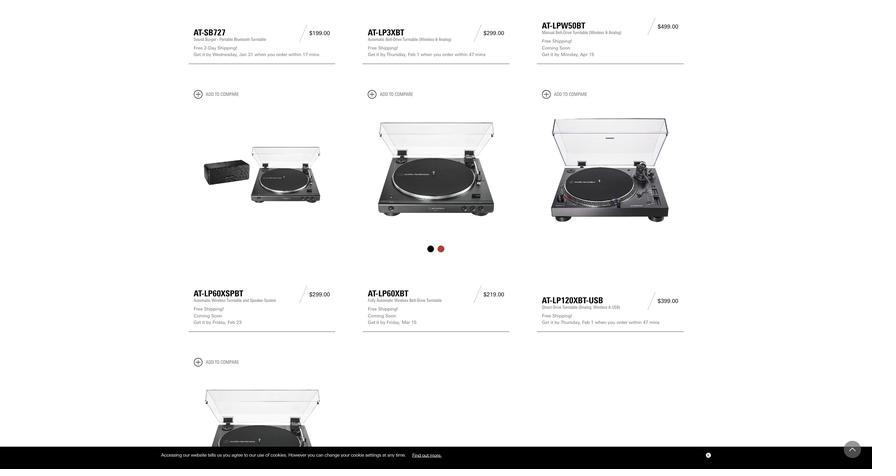 Task type: locate. For each thing, give the bounding box(es) containing it.
0 horizontal spatial 1
[[417, 52, 420, 57]]

can
[[316, 452, 324, 458]]

thursday, down (analog,
[[561, 320, 581, 325]]

2 friday, from the left
[[387, 320, 401, 325]]

soon inside free shipping! coming soon get it by friday, mar 15
[[386, 313, 396, 318]]

at- inside at-lp120xbt-usb direct-drive turntable (analog, wireless & usb)
[[542, 295, 553, 305]]

to
[[215, 91, 220, 97], [389, 91, 394, 97], [564, 91, 568, 97], [215, 359, 220, 365], [244, 452, 248, 458]]

turntable inside at-lp3xbt automatic belt-drive turntable (wireless & analog)
[[403, 37, 418, 42]]

1 horizontal spatial 15
[[589, 52, 595, 57]]

1 horizontal spatial thursday,
[[561, 320, 581, 325]]

1 vertical spatial -
[[207, 45, 208, 51]]

- right burger
[[217, 37, 219, 42]]

0 horizontal spatial order
[[276, 52, 287, 57]]

jan
[[239, 52, 247, 57]]

you left can
[[308, 452, 315, 458]]

drive inside at-lp120xbt-usb direct-drive turntable (analog, wireless & usb)
[[553, 305, 562, 310]]

31
[[248, 52, 253, 57]]

when right 31
[[255, 52, 266, 57]]

0 vertical spatial 1
[[417, 52, 420, 57]]

add to compare for lp60xbt
[[380, 91, 413, 97]]

our left use
[[249, 452, 256, 458]]

automatic for lp3xbt
[[368, 37, 385, 42]]

1 horizontal spatial analog)
[[609, 30, 622, 35]]

1 vertical spatial free shipping! get it by thursday, feb 1 when you order within 47 mins
[[542, 313, 660, 325]]

soon down lp60xspbt
[[211, 313, 222, 318]]

0 vertical spatial (wireless
[[589, 30, 605, 35]]

automatic inside at-lp60xspbt automatic wireless turntable and speaker system
[[194, 298, 211, 303]]

direct-
[[542, 305, 553, 310]]

2 horizontal spatial belt-
[[556, 30, 564, 35]]

belt- inside at-lp3xbt automatic belt-drive turntable (wireless & analog)
[[386, 37, 394, 42]]

add to compare button for lp60xbt
[[368, 90, 413, 99]]

mins
[[309, 52, 319, 57], [476, 52, 486, 57], [650, 320, 660, 325]]

wireless up the free shipping! coming soon get it by friday, feb 23
[[212, 298, 226, 303]]

1 vertical spatial belt-
[[386, 37, 394, 42]]

0 vertical spatial 15
[[589, 52, 595, 57]]

drive inside at-lp3xbt automatic belt-drive turntable (wireless & analog)
[[394, 37, 402, 42]]

friday, inside free shipping! coming soon get it by friday, mar 15
[[387, 320, 401, 325]]

you
[[268, 52, 275, 57], [434, 52, 441, 57], [608, 320, 616, 325], [223, 452, 230, 458], [308, 452, 315, 458]]

1 vertical spatial $299.00
[[310, 291, 330, 298]]

0 horizontal spatial &
[[436, 37, 438, 42]]

1 horizontal spatial (wireless
[[589, 30, 605, 35]]

0 vertical spatial -
[[217, 37, 219, 42]]

turntable inside at-lp60xbt fully automatic wireless belt-drive turntable
[[427, 298, 442, 303]]

divider line image
[[646, 18, 658, 35], [297, 25, 310, 42], [472, 25, 484, 42], [297, 286, 310, 303], [472, 286, 484, 303], [646, 293, 658, 310]]

time.
[[396, 452, 406, 458]]

1 horizontal spatial -
[[217, 37, 219, 42]]

to for lp60xspbt
[[215, 91, 220, 97]]

at-lp3xbt automatic belt-drive turntable (wireless & analog)
[[368, 27, 452, 42]]

at- inside at-lp60xspbt automatic wireless turntable and speaker system
[[194, 289, 204, 299]]

1 vertical spatial thursday,
[[561, 320, 581, 325]]

(wireless for at-lp3xbt
[[419, 37, 435, 42]]

0 horizontal spatial thursday,
[[387, 52, 407, 57]]

1 horizontal spatial feb
[[408, 52, 416, 57]]

get
[[194, 52, 201, 57], [368, 52, 375, 57], [542, 52, 550, 57], [194, 320, 201, 325], [368, 320, 375, 325], [542, 320, 550, 325]]

belt- inside at-lpw50bt manual belt-drive turntable (wireless & analog)
[[556, 30, 564, 35]]

add to compare button
[[194, 90, 239, 99], [368, 90, 413, 99], [542, 90, 588, 99], [194, 358, 239, 367]]

free inside 'free shipping! coming soon get it by monday, apr 15'
[[542, 39, 551, 44]]

1 horizontal spatial 1
[[591, 320, 594, 325]]

add to compare
[[206, 91, 239, 97], [380, 91, 413, 97], [554, 91, 588, 97], [206, 359, 239, 365]]

0 vertical spatial $299.00
[[484, 30, 505, 37]]

0 horizontal spatial belt-
[[386, 37, 394, 42]]

0 vertical spatial free shipping! get it by thursday, feb 1 when you order within 47 mins
[[368, 45, 486, 57]]

find
[[412, 452, 421, 458]]

automatic inside at-lp3xbt automatic belt-drive turntable (wireless & analog)
[[368, 37, 385, 42]]

$299.00
[[484, 30, 505, 37], [310, 291, 330, 298]]

usb
[[589, 295, 603, 305]]

free inside free 2 -day shipping! get it by wednesday, jan 31 when you order within 17 mins
[[194, 45, 203, 51]]

shipping! inside the free shipping! coming soon get it by friday, feb 23
[[204, 307, 224, 312]]

$299.00 for at-lp60xspbt
[[310, 291, 330, 298]]

find out more. link
[[407, 450, 447, 460]]

&
[[606, 30, 608, 35], [436, 37, 438, 42], [609, 305, 611, 310]]

at-sb727 sound burger - portable bluetooth turntable
[[194, 27, 266, 42]]

at-
[[542, 21, 553, 31], [194, 27, 204, 37], [368, 27, 379, 37], [194, 289, 204, 299], [368, 289, 379, 299], [542, 295, 553, 305]]

0 horizontal spatial friday,
[[213, 320, 226, 325]]

when down usb at the right of the page
[[595, 320, 607, 325]]

friday, left 23
[[213, 320, 226, 325]]

at- inside at-lp3xbt automatic belt-drive turntable (wireless & analog)
[[368, 27, 379, 37]]

2 horizontal spatial within
[[629, 320, 642, 325]]

lp3xbt
[[379, 27, 405, 37]]

wireless right (analog,
[[594, 305, 608, 310]]

get inside free shipping! coming soon get it by friday, mar 15
[[368, 320, 375, 325]]

1 horizontal spatial wireless
[[395, 298, 409, 303]]

free 2 -day shipping! get it by wednesday, jan 31 when you order within 17 mins
[[194, 45, 319, 57]]

thursday, down 'lp3xbt'
[[387, 52, 407, 57]]

0 vertical spatial belt-
[[556, 30, 564, 35]]

divider line image for at-lpw50bt
[[646, 18, 658, 35]]

0 horizontal spatial 15
[[412, 320, 417, 325]]

our
[[183, 452, 190, 458], [249, 452, 256, 458]]

free
[[542, 39, 551, 44], [194, 45, 203, 51], [368, 45, 377, 51], [194, 307, 203, 312], [368, 307, 377, 312], [542, 313, 551, 318]]

shipping! up monday,
[[553, 39, 573, 44]]

soon
[[560, 45, 571, 51], [211, 313, 222, 318], [386, 313, 396, 318]]

by
[[206, 52, 211, 57], [381, 52, 386, 57], [555, 52, 560, 57], [206, 320, 211, 325], [381, 320, 386, 325], [555, 320, 560, 325]]

1 vertical spatial 15
[[412, 320, 417, 325]]

feb down at-lp3xbt automatic belt-drive turntable (wireless & analog) at the top
[[408, 52, 416, 57]]

0 horizontal spatial within
[[289, 52, 302, 57]]

friday, left mar
[[387, 320, 401, 325]]

1 our from the left
[[183, 452, 190, 458]]

& inside at-lpw50bt manual belt-drive turntable (wireless & analog)
[[606, 30, 608, 35]]

get inside 'free shipping! coming soon get it by monday, apr 15'
[[542, 52, 550, 57]]

order
[[276, 52, 287, 57], [443, 52, 454, 57], [617, 320, 628, 325]]

wireless
[[212, 298, 226, 303], [395, 298, 409, 303], [594, 305, 608, 310]]

it
[[202, 52, 205, 57], [377, 52, 379, 57], [551, 52, 554, 57], [202, 320, 205, 325], [377, 320, 379, 325], [551, 320, 554, 325]]

0 vertical spatial &
[[606, 30, 608, 35]]

shipping! down lp60xbt
[[378, 307, 398, 312]]

compare
[[221, 91, 239, 97], [395, 91, 413, 97], [569, 91, 588, 97], [221, 359, 239, 365]]

wireless inside at-lp120xbt-usb direct-drive turntable (analog, wireless & usb)
[[594, 305, 608, 310]]

1 horizontal spatial order
[[443, 52, 454, 57]]

get inside the free shipping! coming soon get it by friday, feb 23
[[194, 320, 201, 325]]

soon for at-lp60xspbt
[[211, 313, 222, 318]]

shipping!
[[553, 39, 573, 44], [218, 45, 237, 51], [378, 45, 398, 51], [204, 307, 224, 312], [378, 307, 398, 312], [553, 313, 573, 318]]

1 horizontal spatial $299.00
[[484, 30, 505, 37]]

soon for at-lp60xbt
[[386, 313, 396, 318]]

it inside 'free shipping! coming soon get it by monday, apr 15'
[[551, 52, 554, 57]]

15 right mar
[[412, 320, 417, 325]]

turntable
[[573, 30, 588, 35], [251, 37, 266, 42], [403, 37, 418, 42], [227, 298, 242, 303], [427, 298, 442, 303], [563, 305, 578, 310]]

add
[[206, 91, 214, 97], [380, 91, 388, 97], [554, 91, 562, 97], [206, 359, 214, 365]]

soon inside 'free shipping! coming soon get it by monday, apr 15'
[[560, 45, 571, 51]]

drive
[[564, 30, 572, 35], [394, 37, 402, 42], [417, 298, 426, 303], [553, 305, 562, 310]]

order inside free 2 -day shipping! get it by wednesday, jan 31 when you order within 17 mins
[[276, 52, 287, 57]]

at- inside at-sb727 sound burger - portable bluetooth turntable
[[194, 27, 204, 37]]

1 horizontal spatial within
[[455, 52, 468, 57]]

free inside free shipping! coming soon get it by friday, mar 15
[[368, 307, 377, 312]]

1 down at-lp3xbt automatic belt-drive turntable (wireless & analog) at the top
[[417, 52, 420, 57]]

option group
[[367, 244, 505, 254]]

free shipping! get it by thursday, feb 1 when you order within 47 mins down usb) on the bottom right of page
[[542, 313, 660, 325]]

friday, inside the free shipping! coming soon get it by friday, feb 23
[[213, 320, 226, 325]]

- inside at-sb727 sound burger - portable bluetooth turntable
[[217, 37, 219, 42]]

out
[[422, 452, 429, 458]]

by inside the free shipping! coming soon get it by friday, feb 23
[[206, 320, 211, 325]]

you right 31
[[268, 52, 275, 57]]

1 horizontal spatial our
[[249, 452, 256, 458]]

& inside at-lp3xbt automatic belt-drive turntable (wireless & analog)
[[436, 37, 438, 42]]

soon up monday,
[[560, 45, 571, 51]]

automatic for lp60xspbt
[[194, 298, 211, 303]]

turntable inside at-lpw50bt manual belt-drive turntable (wireless & analog)
[[573, 30, 588, 35]]

you inside free 2 -day shipping! get it by wednesday, jan 31 when you order within 17 mins
[[268, 52, 275, 57]]

free shipping! get it by thursday, feb 1 when you order within 47 mins down at-lp3xbt automatic belt-drive turntable (wireless & analog) at the top
[[368, 45, 486, 57]]

2 vertical spatial &
[[609, 305, 611, 310]]

system
[[264, 298, 276, 303]]

0 horizontal spatial -
[[207, 45, 208, 51]]

15 inside free shipping! coming soon get it by friday, mar 15
[[412, 320, 417, 325]]

coming
[[542, 45, 559, 51], [194, 313, 210, 318], [368, 313, 384, 318]]

shipping! up wednesday,
[[218, 45, 237, 51]]

1 horizontal spatial soon
[[386, 313, 396, 318]]

automatic
[[368, 37, 385, 42], [194, 298, 211, 303], [377, 298, 394, 303]]

0 horizontal spatial wireless
[[212, 298, 226, 303]]

within inside free 2 -day shipping! get it by wednesday, jan 31 when you order within 17 mins
[[289, 52, 302, 57]]

accessing
[[161, 452, 182, 458]]

2 horizontal spatial feb
[[583, 320, 590, 325]]

by left 23
[[206, 320, 211, 325]]

1
[[417, 52, 420, 57], [591, 320, 594, 325]]

(analog,
[[579, 305, 593, 310]]

coming inside free shipping! coming soon get it by friday, mar 15
[[368, 313, 384, 318]]

divider line image for at-lp60xspbt
[[297, 286, 310, 303]]

lp60xspbt
[[204, 289, 243, 299]]

our left website
[[183, 452, 190, 458]]

portable
[[220, 37, 233, 42]]

0 horizontal spatial soon
[[211, 313, 222, 318]]

by inside 'free shipping! coming soon get it by monday, apr 15'
[[555, 52, 560, 57]]

0 horizontal spatial 47
[[469, 52, 474, 57]]

at-lpw50bt manual belt-drive turntable (wireless & analog)
[[542, 21, 622, 35]]

feb down (analog,
[[583, 320, 590, 325]]

$199.00
[[310, 30, 330, 37]]

2 horizontal spatial coming
[[542, 45, 559, 51]]

1 horizontal spatial 47
[[644, 320, 649, 325]]

analog)
[[609, 30, 622, 35], [439, 37, 452, 42]]

when down at-lp3xbt automatic belt-drive turntable (wireless & analog) at the top
[[421, 52, 433, 57]]

$299.00 for at-lp3xbt
[[484, 30, 505, 37]]

coming down lp60xspbt
[[194, 313, 210, 318]]

(wireless for at-lpw50bt
[[589, 30, 605, 35]]

1 vertical spatial 47
[[644, 320, 649, 325]]

by left monday,
[[555, 52, 560, 57]]

- down burger
[[207, 45, 208, 51]]

0 horizontal spatial our
[[183, 452, 190, 458]]

1 horizontal spatial coming
[[368, 313, 384, 318]]

0 horizontal spatial $299.00
[[310, 291, 330, 298]]

feb inside the free shipping! coming soon get it by friday, feb 23
[[228, 320, 235, 325]]

by left mar
[[381, 320, 386, 325]]

sound
[[194, 37, 204, 42]]

it inside free shipping! coming soon get it by friday, mar 15
[[377, 320, 379, 325]]

0 horizontal spatial feb
[[228, 320, 235, 325]]

however
[[288, 452, 307, 458]]

soon inside the free shipping! coming soon get it by friday, feb 23
[[211, 313, 222, 318]]

coming for at-lp60xbt
[[368, 313, 384, 318]]

coming down manual
[[542, 45, 559, 51]]

within
[[289, 52, 302, 57], [455, 52, 468, 57], [629, 320, 642, 325]]

use
[[257, 452, 264, 458]]

47
[[469, 52, 474, 57], [644, 320, 649, 325]]

settings
[[366, 452, 381, 458]]

compare for lp60xspbt
[[221, 91, 239, 97]]

add to compare button for lp120xbt-
[[542, 90, 588, 99]]

1 vertical spatial 1
[[591, 320, 594, 325]]

feb left 23
[[228, 320, 235, 325]]

23
[[237, 320, 242, 325]]

(wireless
[[589, 30, 605, 35], [419, 37, 435, 42]]

wednesday,
[[213, 52, 238, 57]]

2 horizontal spatial soon
[[560, 45, 571, 51]]

at lp60xbt usb image
[[194, 372, 330, 469]]

mins inside free 2 -day shipping! get it by wednesday, jan 31 when you order within 17 mins
[[309, 52, 319, 57]]

at- inside at-lpw50bt manual belt-drive turntable (wireless & analog)
[[542, 21, 553, 31]]

& for lp3xbt
[[436, 37, 438, 42]]

2 horizontal spatial &
[[609, 305, 611, 310]]

feb
[[408, 52, 416, 57], [228, 320, 235, 325], [583, 320, 590, 325]]

drive for at-lp3xbt
[[394, 37, 402, 42]]

2 horizontal spatial wireless
[[594, 305, 608, 310]]

it inside free 2 -day shipping! get it by wednesday, jan 31 when you order within 17 mins
[[202, 52, 205, 57]]

it inside the free shipping! coming soon get it by friday, feb 23
[[202, 320, 205, 325]]

$399.00
[[658, 298, 679, 304]]

2 horizontal spatial mins
[[650, 320, 660, 325]]

2 horizontal spatial order
[[617, 320, 628, 325]]

0 horizontal spatial free shipping! get it by thursday, feb 1 when you order within 47 mins
[[368, 45, 486, 57]]

coming inside the free shipping! coming soon get it by friday, feb 23
[[194, 313, 210, 318]]

2
[[204, 45, 207, 51]]

drive inside at-lpw50bt manual belt-drive turntable (wireless & analog)
[[564, 30, 572, 35]]

1 friday, from the left
[[213, 320, 226, 325]]

soon down lp60xbt
[[386, 313, 396, 318]]

divider line image for at-lp120xbt-usb
[[646, 293, 658, 310]]

1 vertical spatial analog)
[[439, 37, 452, 42]]

1 down (analog,
[[591, 320, 594, 325]]

by down 2
[[206, 52, 211, 57]]

0 horizontal spatial mins
[[309, 52, 319, 57]]

2 vertical spatial belt-
[[410, 298, 417, 303]]

15 right apr
[[589, 52, 595, 57]]

shipping! down lp60xspbt
[[204, 307, 224, 312]]

0 vertical spatial thursday,
[[387, 52, 407, 57]]

15 inside 'free shipping! coming soon get it by monday, apr 15'
[[589, 52, 595, 57]]

analog) inside at-lpw50bt manual belt-drive turntable (wireless & analog)
[[609, 30, 622, 35]]

1 horizontal spatial belt-
[[410, 298, 417, 303]]

0 horizontal spatial (wireless
[[419, 37, 435, 42]]

tells
[[208, 452, 216, 458]]

(wireless inside at-lpw50bt manual belt-drive turntable (wireless & analog)
[[589, 30, 605, 35]]

at- for lp60xspbt
[[194, 289, 204, 299]]

mar
[[402, 320, 410, 325]]

free shipping! get it by thursday, feb 1 when you order within 47 mins
[[368, 45, 486, 57], [542, 313, 660, 325]]

17
[[303, 52, 308, 57]]

when
[[255, 52, 266, 57], [421, 52, 433, 57], [595, 320, 607, 325]]

0 horizontal spatial analog)
[[439, 37, 452, 42]]

1 vertical spatial &
[[436, 37, 438, 42]]

wireless up free shipping! coming soon get it by friday, mar 15
[[395, 298, 409, 303]]

-
[[217, 37, 219, 42], [207, 45, 208, 51]]

15
[[589, 52, 595, 57], [412, 320, 417, 325]]

coming down the fully
[[368, 313, 384, 318]]

(wireless inside at-lp3xbt automatic belt-drive turntable (wireless & analog)
[[419, 37, 435, 42]]

at- inside at-lp60xbt fully automatic wireless belt-drive turntable
[[368, 289, 379, 299]]

burger
[[205, 37, 216, 42]]

at lp60xspbt image
[[194, 104, 330, 241]]

1 horizontal spatial free shipping! get it by thursday, feb 1 when you order within 47 mins
[[542, 313, 660, 325]]

0 horizontal spatial coming
[[194, 313, 210, 318]]

friday,
[[213, 320, 226, 325], [387, 320, 401, 325]]

friday, for lp60xspbt
[[213, 320, 226, 325]]

usb)
[[612, 305, 621, 310]]

and
[[243, 298, 249, 303]]

1 vertical spatial (wireless
[[419, 37, 435, 42]]

1 horizontal spatial &
[[606, 30, 608, 35]]

wireless inside at-lp60xspbt automatic wireless turntable and speaker system
[[212, 298, 226, 303]]

analog) inside at-lp3xbt automatic belt-drive turntable (wireless & analog)
[[439, 37, 452, 42]]

1 horizontal spatial friday,
[[387, 320, 401, 325]]

thursday,
[[387, 52, 407, 57], [561, 320, 581, 325]]

0 horizontal spatial when
[[255, 52, 266, 57]]

0 vertical spatial analog)
[[609, 30, 622, 35]]

belt-
[[556, 30, 564, 35], [386, 37, 394, 42], [410, 298, 417, 303]]

cookie
[[351, 452, 364, 458]]

1 horizontal spatial when
[[421, 52, 433, 57]]



Task type: describe. For each thing, give the bounding box(es) containing it.
free shipping! coming soon get it by friday, mar 15
[[368, 307, 417, 325]]

lpw50bt
[[553, 21, 586, 31]]

divider line image for at-lp3xbt
[[472, 25, 484, 42]]

shipping! inside 'free shipping! coming soon get it by monday, apr 15'
[[553, 39, 573, 44]]

friday, for lp60xbt
[[387, 320, 401, 325]]

by inside free 2 -day shipping! get it by wednesday, jan 31 when you order within 17 mins
[[206, 52, 211, 57]]

compare for lp120xbt-
[[569, 91, 588, 97]]

to for lp120xbt-
[[564, 91, 568, 97]]

coming for at-lp60xspbt
[[194, 313, 210, 318]]

find out more.
[[412, 452, 442, 458]]

add for lp60xspbt
[[206, 91, 214, 97]]

at- for sb727
[[194, 27, 204, 37]]

drive for at-lp120xbt-usb
[[553, 305, 562, 310]]

day
[[208, 45, 216, 51]]

website
[[191, 452, 207, 458]]

at-lp120xbt-usb direct-drive turntable (analog, wireless & usb)
[[542, 295, 621, 310]]

lp120xbt-
[[553, 295, 589, 305]]

you down usb) on the bottom right of page
[[608, 320, 616, 325]]

change
[[325, 452, 340, 458]]

shipping! down 'lp3xbt'
[[378, 45, 398, 51]]

bluetooth
[[234, 37, 250, 42]]

automatic inside at-lp60xbt fully automatic wireless belt-drive turntable
[[377, 298, 394, 303]]

2 horizontal spatial when
[[595, 320, 607, 325]]

& inside at-lp120xbt-usb direct-drive turntable (analog, wireless & usb)
[[609, 305, 611, 310]]

get inside free 2 -day shipping! get it by wednesday, jan 31 when you order within 17 mins
[[194, 52, 201, 57]]

at-lp60xspbt automatic wireless turntable and speaker system
[[194, 289, 276, 303]]

fully
[[368, 298, 376, 303]]

drive for at-lpw50bt
[[564, 30, 572, 35]]

you right "us"
[[223, 452, 230, 458]]

any
[[388, 452, 395, 458]]

when inside free 2 -day shipping! get it by wednesday, jan 31 when you order within 17 mins
[[255, 52, 266, 57]]

turntable inside at-sb727 sound burger - portable bluetooth turntable
[[251, 37, 266, 42]]

accessing our website tells us you agree to our use of cookies. however you can change your cookie settings at any time.
[[161, 452, 407, 458]]

coming inside 'free shipping! coming soon get it by monday, apr 15'
[[542, 45, 559, 51]]

at- for lp120xbt-
[[542, 295, 553, 305]]

by down lp120xbt-
[[555, 320, 560, 325]]

at- for lp60xbt
[[368, 289, 379, 299]]

divider line image for at-sb727
[[297, 25, 310, 42]]

shipping! inside free 2 -day shipping! get it by wednesday, jan 31 when you order within 17 mins
[[218, 45, 237, 51]]

at-lp60xbt fully automatic wireless belt-drive turntable
[[368, 289, 442, 303]]

free shipping! coming soon get it by friday, feb 23
[[194, 307, 242, 325]]

analog) for lpw50bt
[[609, 30, 622, 35]]

15 for friday, mar 15
[[412, 320, 417, 325]]

0 vertical spatial 47
[[469, 52, 474, 57]]

shipping! down direct-
[[553, 313, 573, 318]]

turntable inside at-lp60xspbt automatic wireless turntable and speaker system
[[227, 298, 242, 303]]

add to compare for lp120xbt-
[[554, 91, 588, 97]]

analog) for lp3xbt
[[439, 37, 452, 42]]

apr
[[581, 52, 588, 57]]

manual
[[542, 30, 555, 35]]

add for lp60xbt
[[380, 91, 388, 97]]

add to compare button for lp60xspbt
[[194, 90, 239, 99]]

drive inside at-lp60xbt fully automatic wireless belt-drive turntable
[[417, 298, 426, 303]]

at lp120xbt usb image
[[542, 104, 679, 241]]

monday,
[[561, 52, 579, 57]]

belt- for lpw50bt
[[556, 30, 564, 35]]

shipping! inside free shipping! coming soon get it by friday, mar 15
[[378, 307, 398, 312]]

belt- inside at-lp60xbt fully automatic wireless belt-drive turntable
[[410, 298, 417, 303]]

$219.00
[[484, 291, 505, 298]]

agree
[[232, 452, 243, 458]]

more.
[[430, 452, 442, 458]]

of
[[266, 452, 270, 458]]

at- for lpw50bt
[[542, 21, 553, 31]]

1 horizontal spatial mins
[[476, 52, 486, 57]]

you down at-lp3xbt automatic belt-drive turntable (wireless & analog) at the top
[[434, 52, 441, 57]]

free shipping! coming soon get it by monday, apr 15
[[542, 39, 595, 57]]

to for lp60xbt
[[389, 91, 394, 97]]

free inside the free shipping! coming soon get it by friday, feb 23
[[194, 307, 203, 312]]

sb727
[[204, 27, 226, 37]]

$499.00
[[658, 23, 679, 30]]

2 our from the left
[[249, 452, 256, 458]]

add to compare for lp60xspbt
[[206, 91, 239, 97]]

lp60xbt
[[379, 289, 409, 299]]

add for lp120xbt-
[[554, 91, 562, 97]]

arrow up image
[[850, 446, 856, 453]]

- inside free 2 -day shipping! get it by wednesday, jan 31 when you order within 17 mins
[[207, 45, 208, 51]]

turntable inside at-lp120xbt-usb direct-drive turntable (analog, wireless & usb)
[[563, 305, 578, 310]]

at- for lp3xbt
[[368, 27, 379, 37]]

us
[[217, 452, 222, 458]]

at lp60xbt image
[[368, 104, 505, 241]]

by down 'lp3xbt'
[[381, 52, 386, 57]]

belt- for lp3xbt
[[386, 37, 394, 42]]

divider line image for at-lp60xbt
[[472, 286, 484, 303]]

your
[[341, 452, 350, 458]]

speaker
[[250, 298, 263, 303]]

at
[[383, 452, 386, 458]]

& for lpw50bt
[[606, 30, 608, 35]]

compare for lp60xbt
[[395, 91, 413, 97]]

by inside free shipping! coming soon get it by friday, mar 15
[[381, 320, 386, 325]]

15 for monday, apr 15
[[589, 52, 595, 57]]

wireless inside at-lp60xbt fully automatic wireless belt-drive turntable
[[395, 298, 409, 303]]

cookies.
[[271, 452, 287, 458]]

cross image
[[707, 454, 710, 457]]



Task type: vqa. For each thing, say whether or not it's contained in the screenshot.
2nd breadcrumbs image from right
no



